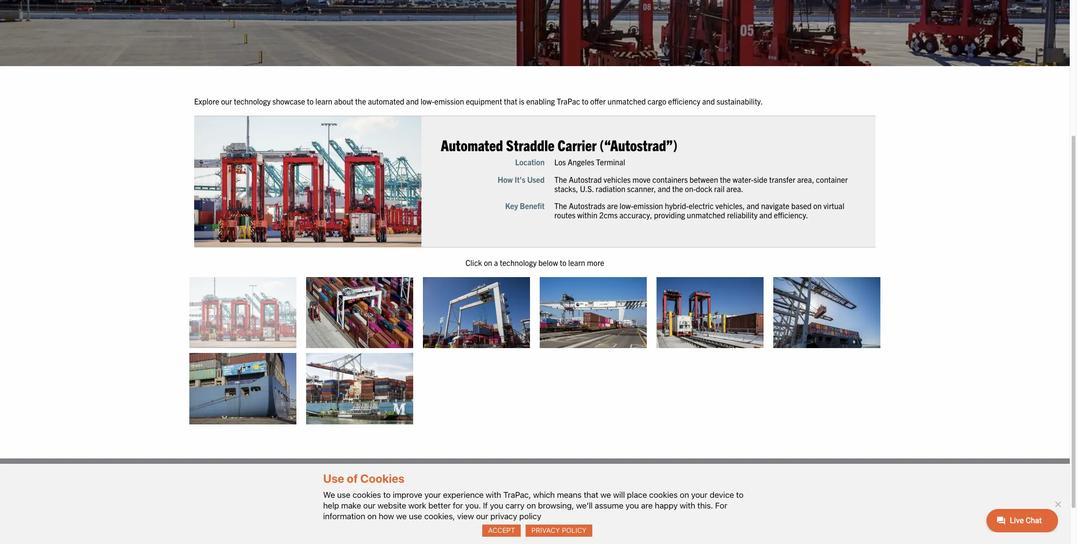 Task type: describe. For each thing, give the bounding box(es) containing it.
of
[[347, 473, 358, 486]]

is
[[519, 97, 525, 106]]

unmatched inside the autostrads are low-emission hybrid-electric vehicles, and navigate based on virtual routes within 2cms accuracy, providing unmatched reliability and efficiency.
[[687, 210, 726, 220]]

navigate
[[762, 201, 790, 211]]

for
[[716, 502, 728, 511]]

privacy
[[532, 527, 560, 535]]

angeles
[[568, 157, 595, 167]]

rail
[[715, 184, 725, 194]]

straddle
[[506, 135, 555, 154]]

("autostrad")
[[600, 135, 678, 154]]

this.
[[698, 502, 714, 511]]

p.o. box 1178 wilmington, ca 90748-1178
[[434, 500, 530, 523]]

footer containing p.o. box 1178
[[0, 459, 1070, 545]]

which
[[533, 491, 555, 500]]

reliability
[[727, 210, 758, 220]]

privacy policy
[[532, 527, 587, 535]]

ca
[[476, 513, 486, 523]]

autostrads
[[569, 201, 606, 211]]

side
[[754, 174, 768, 184]]

and right efficiency
[[703, 97, 715, 106]]

phone:
[[591, 500, 615, 510]]

radiation
[[596, 184, 626, 194]]

below
[[539, 258, 558, 268]]

u.s.
[[580, 184, 594, 194]]

corporate
[[328, 507, 373, 516]]

autostrad
[[569, 174, 602, 184]]

to right below
[[560, 258, 567, 268]]

efficiency
[[669, 97, 701, 106]]

on up policy
[[527, 502, 536, 511]]

we
[[323, 491, 335, 500]]

and right automated
[[406, 97, 419, 106]]

place
[[627, 491, 647, 500]]

1 horizontal spatial with
[[680, 502, 696, 511]]

and right reliability in the right top of the page
[[760, 210, 773, 220]]

that inside automated straddle carrier ("autostrad") main content
[[504, 97, 518, 106]]

carrier
[[558, 135, 597, 154]]

providing
[[654, 210, 686, 220]]

about
[[334, 97, 354, 106]]

0 horizontal spatial we
[[396, 512, 407, 522]]

on left how
[[368, 512, 377, 522]]

1 horizontal spatial we
[[601, 491, 611, 500]]

virtual
[[824, 201, 845, 211]]

2 cookies from the left
[[650, 491, 678, 500]]

los
[[555, 157, 566, 167]]

offer
[[591, 97, 606, 106]]

are inside the autostrads are low-emission hybrid-electric vehicles, and navigate based on virtual routes within 2cms accuracy, providing unmatched reliability and efficiency.
[[607, 201, 618, 211]]

no image
[[1053, 500, 1063, 510]]

policy
[[520, 512, 542, 522]]

terminal
[[597, 157, 626, 167]]

vehicles
[[604, 174, 631, 184]]

1 vertical spatial technology
[[500, 258, 537, 268]]

automated straddle carrier ("autostrad") main content
[[185, 96, 1078, 430]]

more
[[587, 258, 605, 268]]

the for the autostrad vehicles move containers between the water-side transfer area, container stacks, u.s. radiation scanner, and the on-dock rail area.
[[555, 174, 567, 184]]

work
[[409, 502, 427, 511]]

los angeles terminal
[[555, 157, 626, 167]]

0 horizontal spatial use
[[337, 491, 351, 500]]

to left offer
[[582, 97, 589, 106]]

the autostrads are low-emission hybrid-electric vehicles, and navigate based on virtual routes within 2cms accuracy, providing unmatched reliability and efficiency.
[[555, 201, 845, 220]]

use of cookies we use cookies to improve your experience with trapac, which means that we will place cookies on your device to help make our website work better for you. if you carry on browsing, we'll assume you are happy with this. for information on how we use cookies, view our privacy policy
[[323, 473, 744, 522]]

based
[[792, 201, 812, 211]]

assume
[[595, 502, 624, 511]]

on right 2000
[[680, 491, 690, 500]]

0 horizontal spatial technology
[[234, 97, 271, 106]]

automated
[[441, 135, 503, 154]]

trapac inside phone: (310) 830-2000 toll-free: (877) 3-trapac
[[651, 513, 675, 523]]

830-
[[637, 500, 653, 510]]

and left navigate at the right top of page
[[747, 201, 760, 211]]

improve
[[393, 491, 423, 500]]

vehicles,
[[716, 201, 745, 211]]

wilmington,
[[434, 513, 474, 523]]

privacy
[[491, 512, 518, 522]]

privacy policy link
[[526, 525, 593, 538]]

device
[[710, 491, 735, 500]]

explore our technology showcase to learn about the automated and low-emission equipment that is enabling trapac to offer unmatched cargo efficiency and sustainability.
[[194, 97, 763, 106]]

key benefit
[[505, 201, 545, 211]]

within
[[578, 210, 598, 220]]

0 vertical spatial low-
[[421, 97, 435, 106]]

1 vertical spatial trapac los angeles automated straddle carrier image
[[189, 277, 297, 349]]

the for the autostrads are low-emission hybrid-electric vehicles, and navigate based on virtual routes within 2cms accuracy, providing unmatched reliability and efficiency.
[[555, 201, 567, 211]]

free:
[[605, 513, 622, 523]]

on-
[[685, 184, 696, 194]]

if
[[483, 502, 488, 511]]

cookies,
[[425, 512, 455, 522]]

our inside automated straddle carrier ("autostrad") main content
[[221, 97, 232, 106]]

p.o.
[[434, 500, 447, 510]]

for
[[453, 502, 463, 511]]

area,
[[798, 174, 815, 184]]

0 vertical spatial emission
[[435, 97, 464, 106]]



Task type: locate. For each thing, give the bounding box(es) containing it.
1 vertical spatial unmatched
[[687, 210, 726, 220]]

(310)
[[617, 500, 635, 510]]

unmatched right offer
[[608, 97, 646, 106]]

0 vertical spatial use
[[337, 491, 351, 500]]

area.
[[727, 184, 744, 194]]

used
[[527, 174, 545, 184]]

information
[[323, 512, 365, 522]]

accept link
[[483, 525, 521, 538]]

routes
[[555, 210, 576, 220]]

0 horizontal spatial our
[[221, 97, 232, 106]]

happy
[[655, 502, 678, 511]]

footer
[[0, 459, 1070, 545]]

1 horizontal spatial technology
[[500, 258, 537, 268]]

policy
[[562, 527, 587, 535]]

with up if
[[486, 491, 502, 500]]

are down radiation
[[607, 201, 618, 211]]

0 horizontal spatial that
[[504, 97, 518, 106]]

emission
[[435, 97, 464, 106], [634, 201, 664, 211]]

0 horizontal spatial learn
[[316, 97, 333, 106]]

benefit
[[520, 201, 545, 211]]

our
[[221, 97, 232, 106], [363, 502, 376, 511], [476, 512, 489, 522]]

0 horizontal spatial low-
[[421, 97, 435, 106]]

cookies
[[361, 473, 405, 486]]

make
[[341, 502, 361, 511]]

are
[[607, 201, 618, 211], [641, 502, 653, 511]]

1 vertical spatial are
[[641, 502, 653, 511]]

0 horizontal spatial unmatched
[[608, 97, 646, 106]]

0 vertical spatial learn
[[316, 97, 333, 106]]

you right if
[[490, 502, 504, 511]]

1 vertical spatial 1178
[[512, 513, 530, 523]]

your up 'better'
[[425, 491, 441, 500]]

a
[[494, 258, 498, 268]]

0 vertical spatial we
[[601, 491, 611, 500]]

on
[[814, 201, 822, 211], [484, 258, 493, 268], [680, 491, 690, 500], [527, 502, 536, 511], [368, 512, 377, 522]]

the
[[555, 174, 567, 184], [555, 201, 567, 211]]

containers
[[653, 174, 688, 184]]

2 the from the top
[[555, 201, 567, 211]]

1 horizontal spatial you
[[626, 502, 639, 511]]

0 vertical spatial our
[[221, 97, 232, 106]]

the
[[355, 97, 366, 106], [720, 174, 731, 184], [673, 184, 684, 194]]

trapac los angeles automated straddle carrier image
[[194, 116, 422, 247], [189, 277, 297, 349]]

0 vertical spatial trapac los angeles automated straddle carrier image
[[194, 116, 422, 247]]

move
[[633, 174, 651, 184]]

learn left more at right top
[[569, 258, 586, 268]]

that
[[504, 97, 518, 106], [584, 491, 599, 500]]

1 horizontal spatial trapac
[[651, 513, 675, 523]]

0 horizontal spatial are
[[607, 201, 618, 211]]

low- inside the autostrads are low-emission hybrid-electric vehicles, and navigate based on virtual routes within 2cms accuracy, providing unmatched reliability and efficiency.
[[620, 201, 634, 211]]

1 horizontal spatial learn
[[569, 258, 586, 268]]

1178 down carry
[[512, 513, 530, 523]]

1 horizontal spatial are
[[641, 502, 653, 511]]

0 horizontal spatial cookies
[[353, 491, 381, 500]]

view
[[457, 512, 474, 522]]

1178 left if
[[464, 500, 482, 510]]

between
[[690, 174, 719, 184]]

2 horizontal spatial the
[[720, 174, 731, 184]]

cookies
[[353, 491, 381, 500], [650, 491, 678, 500]]

1 horizontal spatial cookies
[[650, 491, 678, 500]]

0 vertical spatial are
[[607, 201, 618, 211]]

to up website
[[383, 491, 391, 500]]

sustainability.
[[717, 97, 763, 106]]

trapac los angeles automated radiation scanning image
[[657, 277, 764, 349]]

your
[[425, 491, 441, 500], [692, 491, 708, 500]]

0 horizontal spatial the
[[355, 97, 366, 106]]

electric
[[689, 201, 714, 211]]

location
[[515, 157, 545, 167]]

1 your from the left
[[425, 491, 441, 500]]

are inside use of cookies we use cookies to improve your experience with trapac, which means that we will place cookies on your device to help make our website work better for you. if you carry on browsing, we'll assume you are happy with this. for information on how we use cookies, view our privacy policy
[[641, 502, 653, 511]]

1 horizontal spatial our
[[363, 502, 376, 511]]

on right based
[[814, 201, 822, 211]]

cookies up the happy
[[650, 491, 678, 500]]

the right about
[[355, 97, 366, 106]]

how it's used
[[498, 174, 545, 184]]

the left water-
[[720, 174, 731, 184]]

2 you from the left
[[626, 502, 639, 511]]

technology left the showcase
[[234, 97, 271, 106]]

showcase
[[273, 97, 305, 106]]

trapac inside automated straddle carrier ("autostrad") main content
[[557, 97, 580, 106]]

we
[[601, 491, 611, 500], [396, 512, 407, 522]]

unmatched down dock
[[687, 210, 726, 220]]

that left is
[[504, 97, 518, 106]]

0 horizontal spatial your
[[425, 491, 441, 500]]

1 vertical spatial trapac
[[651, 513, 675, 523]]

1 horizontal spatial use
[[409, 512, 422, 522]]

2cms
[[600, 210, 618, 220]]

0 horizontal spatial you
[[490, 502, 504, 511]]

0 vertical spatial that
[[504, 97, 518, 106]]

box
[[449, 500, 462, 510]]

you.
[[466, 502, 481, 511]]

0 horizontal spatial with
[[486, 491, 502, 500]]

to right "device"
[[737, 491, 744, 500]]

the down stacks,
[[555, 201, 567, 211]]

better
[[429, 502, 451, 511]]

0 vertical spatial trapac
[[557, 97, 580, 106]]

1 horizontal spatial low-
[[620, 201, 634, 211]]

emission left equipment
[[435, 97, 464, 106]]

3-
[[645, 513, 651, 523]]

our right make on the bottom left of the page
[[363, 502, 376, 511]]

key
[[505, 201, 518, 211]]

help
[[323, 502, 339, 511]]

to right the showcase
[[307, 97, 314, 106]]

the down the los
[[555, 174, 567, 184]]

use
[[337, 491, 351, 500], [409, 512, 422, 522]]

water-
[[733, 174, 754, 184]]

technology right "a"
[[500, 258, 537, 268]]

accuracy,
[[620, 210, 653, 220]]

1 you from the left
[[490, 502, 504, 511]]

2 horizontal spatial our
[[476, 512, 489, 522]]

trapac down the happy
[[651, 513, 675, 523]]

click
[[466, 258, 482, 268]]

on inside the autostrads are low-emission hybrid-electric vehicles, and navigate based on virtual routes within 2cms accuracy, providing unmatched reliability and efficiency.
[[814, 201, 822, 211]]

1 horizontal spatial that
[[584, 491, 599, 500]]

1 horizontal spatial emission
[[634, 201, 664, 211]]

2 your from the left
[[692, 491, 708, 500]]

1 horizontal spatial 1178
[[512, 513, 530, 523]]

phone: (310) 830-2000 toll-free: (877) 3-trapac
[[591, 500, 675, 523]]

the inside the autostrads are low-emission hybrid-electric vehicles, and navigate based on virtual routes within 2cms accuracy, providing unmatched reliability and efficiency.
[[555, 201, 567, 211]]

use up make on the bottom left of the page
[[337, 491, 351, 500]]

browsing,
[[538, 502, 574, 511]]

0 vertical spatial unmatched
[[608, 97, 646, 106]]

accept
[[488, 527, 515, 535]]

1 horizontal spatial unmatched
[[687, 210, 726, 220]]

and inside the autostrad vehicles move containers between the water-side transfer area, container stacks, u.s. radiation scanner, and the on-dock rail area.
[[658, 184, 671, 194]]

the autostrad vehicles move containers between the water-side transfer area, container stacks, u.s. radiation scanner, and the on-dock rail area.
[[555, 174, 848, 194]]

how
[[379, 512, 394, 522]]

efficiency.
[[774, 210, 809, 220]]

our right explore
[[221, 97, 232, 106]]

1 horizontal spatial your
[[692, 491, 708, 500]]

1 vertical spatial use
[[409, 512, 422, 522]]

automated
[[368, 97, 405, 106]]

the left on-
[[673, 184, 684, 194]]

are up 3-
[[641, 502, 653, 511]]

transfer
[[770, 174, 796, 184]]

1 vertical spatial learn
[[569, 258, 586, 268]]

emission inside the autostrads are low-emission hybrid-electric vehicles, and navigate based on virtual routes within 2cms accuracy, providing unmatched reliability and efficiency.
[[634, 201, 664, 211]]

learn left about
[[316, 97, 333, 106]]

click on a technology below to learn more
[[466, 258, 605, 268]]

1 vertical spatial that
[[584, 491, 599, 500]]

0 vertical spatial the
[[555, 174, 567, 184]]

1 horizontal spatial the
[[673, 184, 684, 194]]

experience
[[443, 491, 484, 500]]

enabling
[[527, 97, 555, 106]]

trapac,
[[504, 491, 531, 500]]

1 vertical spatial we
[[396, 512, 407, 522]]

we up assume
[[601, 491, 611, 500]]

2 vertical spatial our
[[476, 512, 489, 522]]

container
[[817, 174, 848, 184]]

trapac
[[557, 97, 580, 106], [651, 513, 675, 523]]

2000
[[653, 500, 671, 510]]

trapac right enabling
[[557, 97, 580, 106]]

your up the this.
[[692, 491, 708, 500]]

trapac los angeles automated stacking crane image
[[306, 277, 413, 349]]

90748-
[[487, 513, 512, 523]]

automated straddle carrier ("autostrad")
[[441, 135, 678, 154]]

low- right the 2cms
[[620, 201, 634, 211]]

with left the this.
[[680, 502, 696, 511]]

0 horizontal spatial trapac
[[557, 97, 580, 106]]

that inside use of cookies we use cookies to improve your experience with trapac, which means that we will place cookies on your device to help make our website work better for you. if you carry on browsing, we'll assume you are happy with this. for information on how we use cookies, view our privacy policy
[[584, 491, 599, 500]]

use down work
[[409, 512, 422, 522]]

and up hybrid- on the right of page
[[658, 184, 671, 194]]

we'll
[[576, 502, 593, 511]]

0 vertical spatial 1178
[[464, 500, 482, 510]]

0 vertical spatial technology
[[234, 97, 271, 106]]

carry
[[506, 502, 525, 511]]

we down website
[[396, 512, 407, 522]]

1 cookies from the left
[[353, 491, 381, 500]]

on left "a"
[[484, 258, 493, 268]]

1 vertical spatial the
[[555, 201, 567, 211]]

dock
[[696, 184, 713, 194]]

explore
[[194, 97, 219, 106]]

stacks,
[[555, 184, 578, 194]]

how
[[498, 174, 513, 184]]

and
[[406, 97, 419, 106], [703, 97, 715, 106], [658, 184, 671, 194], [747, 201, 760, 211], [760, 210, 773, 220]]

0 horizontal spatial 1178
[[464, 500, 482, 510]]

our down if
[[476, 512, 489, 522]]

use
[[323, 473, 344, 486]]

0 vertical spatial with
[[486, 491, 502, 500]]

1 vertical spatial with
[[680, 502, 696, 511]]

it's
[[515, 174, 526, 184]]

0 horizontal spatial emission
[[435, 97, 464, 106]]

1 the from the top
[[555, 174, 567, 184]]

the inside the autostrad vehicles move containers between the water-side transfer area, container stacks, u.s. radiation scanner, and the on-dock rail area.
[[555, 174, 567, 184]]

that up we'll
[[584, 491, 599, 500]]

emission down scanner,
[[634, 201, 664, 211]]

1 vertical spatial emission
[[634, 201, 664, 211]]

cargo
[[648, 97, 667, 106]]

1 vertical spatial our
[[363, 502, 376, 511]]

unmatched
[[608, 97, 646, 106], [687, 210, 726, 220]]

1 vertical spatial low-
[[620, 201, 634, 211]]

low- right automated
[[421, 97, 435, 106]]

equipment
[[466, 97, 502, 106]]

cookies up make on the bottom left of the page
[[353, 491, 381, 500]]

you up (877)
[[626, 502, 639, 511]]

scanner,
[[628, 184, 656, 194]]



Task type: vqa. For each thing, say whether or not it's contained in the screenshot.
Berths
no



